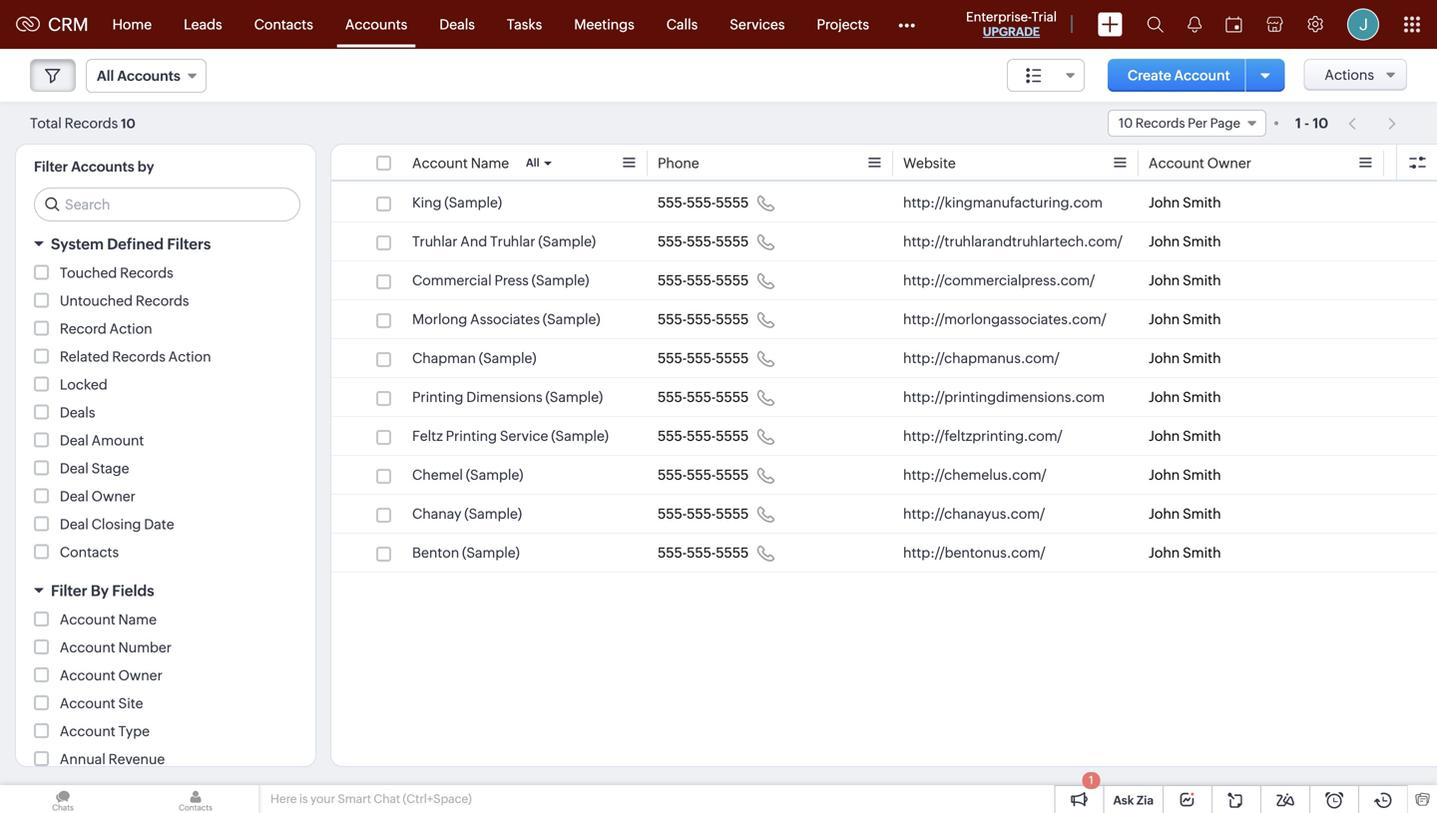 Task type: locate. For each thing, give the bounding box(es) containing it.
2 555-555-5555 from the top
[[658, 234, 749, 249]]

deal up deal stage
[[60, 433, 89, 449]]

all up "total records 10"
[[97, 68, 114, 84]]

feltz
[[412, 428, 443, 444]]

zia
[[1137, 794, 1154, 807]]

service
[[500, 428, 548, 444]]

(sample) inside chemel (sample) link
[[466, 467, 523, 483]]

contacts right leads on the top of the page
[[254, 16, 313, 32]]

deal left stage
[[60, 461, 89, 477]]

home
[[112, 16, 152, 32]]

all for all
[[526, 157, 539, 169]]

(sample) right associates
[[543, 311, 600, 327]]

2 john from the top
[[1149, 234, 1180, 249]]

(sample) up the commercial press (sample) link
[[538, 234, 596, 249]]

5555
[[716, 195, 749, 211], [716, 234, 749, 249], [716, 272, 749, 288], [716, 311, 749, 327], [716, 350, 749, 366], [716, 389, 749, 405], [716, 428, 749, 444], [716, 467, 749, 483], [716, 506, 749, 522], [716, 545, 749, 561]]

contacts link
[[238, 0, 329, 48]]

2 john smith from the top
[[1149, 234, 1221, 249]]

filter for filter by fields
[[51, 582, 87, 600]]

1 deal from the top
[[60, 433, 89, 449]]

3 john from the top
[[1149, 272, 1180, 288]]

2 vertical spatial owner
[[118, 668, 162, 684]]

here
[[270, 792, 297, 806]]

all up truhlar and truhlar (sample)
[[526, 157, 539, 169]]

0 vertical spatial action
[[109, 321, 152, 337]]

1 john from the top
[[1149, 195, 1180, 211]]

0 horizontal spatial all
[[97, 68, 114, 84]]

0 horizontal spatial truhlar
[[412, 234, 458, 249]]

accounts down home link
[[117, 68, 180, 84]]

1 vertical spatial all
[[526, 157, 539, 169]]

1 vertical spatial account owner
[[60, 668, 162, 684]]

john
[[1149, 195, 1180, 211], [1149, 234, 1180, 249], [1149, 272, 1180, 288], [1149, 311, 1180, 327], [1149, 350, 1180, 366], [1149, 389, 1180, 405], [1149, 428, 1180, 444], [1149, 467, 1180, 483], [1149, 506, 1180, 522], [1149, 545, 1180, 561]]

create account
[[1128, 67, 1230, 83]]

10 inside field
[[1119, 116, 1133, 131]]

2 horizontal spatial 10
[[1313, 115, 1328, 131]]

records
[[65, 115, 118, 131], [1135, 116, 1185, 131], [120, 265, 173, 281], [136, 293, 189, 309], [112, 349, 165, 365]]

1
[[1295, 115, 1301, 131], [1089, 774, 1093, 787]]

account down 10 records per page
[[1149, 155, 1204, 171]]

owner down page
[[1207, 155, 1251, 171]]

records for untouched
[[136, 293, 189, 309]]

6 smith from the top
[[1183, 389, 1221, 405]]

size image
[[1026, 67, 1042, 85]]

0 horizontal spatial account owner
[[60, 668, 162, 684]]

1 vertical spatial contacts
[[60, 544, 119, 560]]

all inside field
[[97, 68, 114, 84]]

records left the per
[[1135, 116, 1185, 131]]

5555 for http://kingmanufacturing.com
[[716, 195, 749, 211]]

7 smith from the top
[[1183, 428, 1221, 444]]

owner up closing
[[91, 489, 136, 504]]

1 vertical spatial deals
[[60, 405, 95, 421]]

2 5555 from the top
[[716, 234, 749, 249]]

(sample) down chanay (sample) "link"
[[462, 545, 520, 561]]

(sample) inside "chapman (sample)" "link"
[[479, 350, 536, 366]]

record
[[60, 321, 107, 337]]

555-555-5555 for chanay (sample)
[[658, 506, 749, 522]]

truhlar up press
[[490, 234, 535, 249]]

1 truhlar from the left
[[412, 234, 458, 249]]

7 john from the top
[[1149, 428, 1180, 444]]

system defined filters button
[[16, 227, 315, 262]]

4 john from the top
[[1149, 311, 1180, 327]]

services
[[730, 16, 785, 32]]

5555 for http://bentonus.com/
[[716, 545, 749, 561]]

10 for total records 10
[[121, 116, 135, 131]]

6 john smith from the top
[[1149, 389, 1221, 405]]

http://kingmanufacturing.com
[[903, 195, 1103, 211]]

5 555-555-5555 from the top
[[658, 350, 749, 366]]

action up related records action
[[109, 321, 152, 337]]

(sample) inside morlong associates (sample) link
[[543, 311, 600, 327]]

contacts
[[254, 16, 313, 32], [60, 544, 119, 560]]

smith for http://printingdimensions.com
[[1183, 389, 1221, 405]]

None field
[[1007, 59, 1085, 92]]

10 records per page
[[1119, 116, 1240, 131]]

account up the per
[[1174, 67, 1230, 83]]

profile element
[[1335, 0, 1391, 48]]

untouched records
[[60, 293, 189, 309]]

10
[[1313, 115, 1328, 131], [1119, 116, 1133, 131], [121, 116, 135, 131]]

signals element
[[1176, 0, 1214, 49]]

http://morlongassociates.com/ link
[[903, 309, 1107, 329]]

create menu element
[[1086, 0, 1135, 48]]

9 smith from the top
[[1183, 506, 1221, 522]]

1 horizontal spatial account name
[[412, 155, 509, 171]]

tasks
[[507, 16, 542, 32]]

records down defined
[[120, 265, 173, 281]]

5 smith from the top
[[1183, 350, 1221, 366]]

10 for 1 - 10
[[1313, 115, 1328, 131]]

5 john from the top
[[1149, 350, 1180, 366]]

8 john smith from the top
[[1149, 467, 1221, 483]]

john for http://bentonus.com/
[[1149, 545, 1180, 561]]

(sample) inside chanay (sample) "link"
[[464, 506, 522, 522]]

0 horizontal spatial 10
[[121, 116, 135, 131]]

5555 for http://commercialpress.com/
[[716, 272, 749, 288]]

fields
[[112, 582, 154, 600]]

here is your smart chat (ctrl+space)
[[270, 792, 472, 806]]

7 john smith from the top
[[1149, 428, 1221, 444]]

chanay (sample) link
[[412, 504, 522, 524]]

1 horizontal spatial truhlar
[[490, 234, 535, 249]]

account name for all
[[412, 155, 509, 171]]

7 555-555-5555 from the top
[[658, 428, 749, 444]]

5 john smith from the top
[[1149, 350, 1221, 366]]

10 john smith from the top
[[1149, 545, 1221, 561]]

chemel
[[412, 467, 463, 483]]

filter by fields button
[[16, 573, 315, 609]]

filter left by
[[51, 582, 87, 600]]

account owner down account number
[[60, 668, 162, 684]]

2 deal from the top
[[60, 461, 89, 477]]

1 horizontal spatial action
[[168, 349, 211, 365]]

morlong associates (sample) link
[[412, 309, 600, 329]]

and
[[460, 234, 487, 249]]

555-
[[658, 195, 687, 211], [687, 195, 716, 211], [658, 234, 687, 249], [687, 234, 716, 249], [658, 272, 687, 288], [687, 272, 716, 288], [658, 311, 687, 327], [687, 311, 716, 327], [658, 350, 687, 366], [687, 350, 716, 366], [658, 389, 687, 405], [687, 389, 716, 405], [658, 428, 687, 444], [687, 428, 716, 444], [658, 467, 687, 483], [687, 467, 716, 483], [658, 506, 687, 522], [687, 506, 716, 522], [658, 545, 687, 561], [687, 545, 716, 561]]

8 smith from the top
[[1183, 467, 1221, 483]]

9 5555 from the top
[[716, 506, 749, 522]]

10 Records Per Page field
[[1108, 110, 1266, 137]]

(sample) up printing dimensions (sample) link
[[479, 350, 536, 366]]

0 vertical spatial all
[[97, 68, 114, 84]]

1 horizontal spatial 10
[[1119, 116, 1133, 131]]

0 vertical spatial filter
[[34, 159, 68, 175]]

8 555-555-5555 from the top
[[658, 467, 749, 483]]

chemel (sample) link
[[412, 465, 523, 485]]

http://chanayus.com/
[[903, 506, 1045, 522]]

smith for http://commercialpress.com/
[[1183, 272, 1221, 288]]

accounts inside all accounts field
[[117, 68, 180, 84]]

per
[[1188, 116, 1208, 131]]

0 vertical spatial account name
[[412, 155, 509, 171]]

9 john smith from the top
[[1149, 506, 1221, 522]]

action
[[109, 321, 152, 337], [168, 349, 211, 365]]

4 smith from the top
[[1183, 311, 1221, 327]]

deals
[[439, 16, 475, 32], [60, 405, 95, 421]]

stage
[[91, 461, 129, 477]]

6 john from the top
[[1149, 389, 1180, 405]]

(sample) up service
[[545, 389, 603, 405]]

5555 for http://truhlarandtruhlartech.com/
[[716, 234, 749, 249]]

filter by fields
[[51, 582, 154, 600]]

3 5555 from the top
[[716, 272, 749, 288]]

printing dimensions (sample)
[[412, 389, 603, 405]]

3 john smith from the top
[[1149, 272, 1221, 288]]

0 horizontal spatial account name
[[60, 612, 157, 628]]

-
[[1304, 115, 1310, 131]]

printing up chemel (sample) link
[[446, 428, 497, 444]]

0 horizontal spatial name
[[118, 612, 157, 628]]

deal down deal owner
[[60, 516, 89, 532]]

3 555-555-5555 from the top
[[658, 272, 749, 288]]

closing
[[91, 516, 141, 532]]

deal for deal owner
[[60, 489, 89, 504]]

3 deal from the top
[[60, 489, 89, 504]]

truhlar
[[412, 234, 458, 249], [490, 234, 535, 249]]

all accounts
[[97, 68, 180, 84]]

0 horizontal spatial action
[[109, 321, 152, 337]]

0 horizontal spatial 1
[[1089, 774, 1093, 787]]

filter down the total
[[34, 159, 68, 175]]

phone
[[658, 155, 699, 171]]

4 john smith from the top
[[1149, 311, 1221, 327]]

ask zia
[[1113, 794, 1154, 807]]

1 vertical spatial name
[[118, 612, 157, 628]]

meetings
[[574, 16, 634, 32]]

6 5555 from the top
[[716, 389, 749, 405]]

1 5555 from the top
[[716, 195, 749, 211]]

navigation
[[1338, 109, 1407, 138]]

1 horizontal spatial 1
[[1295, 115, 1301, 131]]

chanay (sample)
[[412, 506, 522, 522]]

1 horizontal spatial name
[[471, 155, 509, 171]]

deal amount
[[60, 433, 144, 449]]

555-555-5555 for printing dimensions (sample)
[[658, 389, 749, 405]]

records inside field
[[1135, 116, 1185, 131]]

10 down create
[[1119, 116, 1133, 131]]

owner down number on the bottom left of the page
[[118, 668, 162, 684]]

10 555-555-5555 from the top
[[658, 545, 749, 561]]

0 vertical spatial deals
[[439, 16, 475, 32]]

smith for http://bentonus.com/
[[1183, 545, 1221, 561]]

http://chemelus.com/ link
[[903, 465, 1047, 485]]

http://chapmanus.com/ link
[[903, 348, 1060, 368]]

555-555-5555
[[658, 195, 749, 211], [658, 234, 749, 249], [658, 272, 749, 288], [658, 311, 749, 327], [658, 350, 749, 366], [658, 389, 749, 405], [658, 428, 749, 444], [658, 467, 749, 483], [658, 506, 749, 522], [658, 545, 749, 561]]

8 5555 from the top
[[716, 467, 749, 483]]

chats image
[[0, 785, 126, 813]]

1 horizontal spatial contacts
[[254, 16, 313, 32]]

john for http://chemelus.com/
[[1149, 467, 1180, 483]]

contacts down closing
[[60, 544, 119, 560]]

create menu image
[[1098, 12, 1123, 36]]

accounts left deals link on the left top of page
[[345, 16, 407, 32]]

9 john from the top
[[1149, 506, 1180, 522]]

john smith for http://chapmanus.com/
[[1149, 350, 1221, 366]]

commercial press (sample) link
[[412, 270, 589, 290]]

account owner down the per
[[1149, 155, 1251, 171]]

name
[[471, 155, 509, 171], [118, 612, 157, 628]]

10 john from the top
[[1149, 545, 1180, 561]]

10 right -
[[1313, 115, 1328, 131]]

1 smith from the top
[[1183, 195, 1221, 211]]

0 vertical spatial printing
[[412, 389, 463, 405]]

3 smith from the top
[[1183, 272, 1221, 288]]

5 5555 from the top
[[716, 350, 749, 366]]

records for 10
[[1135, 116, 1185, 131]]

press
[[494, 272, 529, 288]]

truhlar and truhlar (sample) link
[[412, 232, 596, 251]]

records up filter accounts by
[[65, 115, 118, 131]]

6 555-555-5555 from the top
[[658, 389, 749, 405]]

10 down all accounts
[[121, 116, 135, 131]]

records down 'touched records' in the left of the page
[[136, 293, 189, 309]]

deals left tasks
[[439, 16, 475, 32]]

9 555-555-5555 from the top
[[658, 506, 749, 522]]

0 vertical spatial contacts
[[254, 16, 313, 32]]

deal for deal amount
[[60, 433, 89, 449]]

king
[[412, 195, 442, 211]]

related
[[60, 349, 109, 365]]

john smith
[[1149, 195, 1221, 211], [1149, 234, 1221, 249], [1149, 272, 1221, 288], [1149, 311, 1221, 327], [1149, 350, 1221, 366], [1149, 389, 1221, 405], [1149, 428, 1221, 444], [1149, 467, 1221, 483], [1149, 506, 1221, 522], [1149, 545, 1221, 561]]

truhlar left and
[[412, 234, 458, 249]]

1 john smith from the top
[[1149, 195, 1221, 211]]

(sample) inside king (sample) link
[[444, 195, 502, 211]]

5555 for http://printingdimensions.com
[[716, 389, 749, 405]]

john for http://truhlarandtruhlartech.com/
[[1149, 234, 1180, 249]]

deal down deal stage
[[60, 489, 89, 504]]

(sample) right press
[[532, 272, 589, 288]]

5555 for http://chapmanus.com/
[[716, 350, 749, 366]]

john smith for http://bentonus.com/
[[1149, 545, 1221, 561]]

touched
[[60, 265, 117, 281]]

Other Modules field
[[885, 8, 928, 40]]

(sample) down feltz printing service (sample) link
[[466, 467, 523, 483]]

name up number on the bottom left of the page
[[118, 612, 157, 628]]

account up account site
[[60, 668, 115, 684]]

associates
[[470, 311, 540, 327]]

1 vertical spatial filter
[[51, 582, 87, 600]]

1 horizontal spatial deals
[[439, 16, 475, 32]]

printing down the chapman
[[412, 389, 463, 405]]

(sample)
[[444, 195, 502, 211], [538, 234, 596, 249], [532, 272, 589, 288], [543, 311, 600, 327], [479, 350, 536, 366], [545, 389, 603, 405], [551, 428, 609, 444], [466, 467, 523, 483], [464, 506, 522, 522], [462, 545, 520, 561]]

0 horizontal spatial deals
[[60, 405, 95, 421]]

records down the record action
[[112, 349, 165, 365]]

2 smith from the top
[[1183, 234, 1221, 249]]

john for http://morlongassociates.com/
[[1149, 311, 1180, 327]]

john smith for http://chemelus.com/
[[1149, 467, 1221, 483]]

john for http://printingdimensions.com
[[1149, 389, 1180, 405]]

chapman (sample) link
[[412, 348, 536, 368]]

deals down the locked on the left of page
[[60, 405, 95, 421]]

http://truhlarandtruhlartech.com/ link
[[903, 232, 1123, 251]]

8 john from the top
[[1149, 467, 1180, 483]]

account type
[[60, 724, 150, 739]]

0 vertical spatial name
[[471, 155, 509, 171]]

number
[[118, 640, 172, 656]]

date
[[144, 516, 174, 532]]

1 vertical spatial action
[[168, 349, 211, 365]]

account name up account number
[[60, 612, 157, 628]]

touched records
[[60, 265, 173, 281]]

1 vertical spatial account name
[[60, 612, 157, 628]]

defined
[[107, 236, 164, 253]]

4 deal from the top
[[60, 516, 89, 532]]

meetings link
[[558, 0, 650, 48]]

filter inside dropdown button
[[51, 582, 87, 600]]

smith for http://chanayus.com/
[[1183, 506, 1221, 522]]

1 horizontal spatial account owner
[[1149, 155, 1251, 171]]

0 vertical spatial accounts
[[345, 16, 407, 32]]

1 555-555-5555 from the top
[[658, 195, 749, 211]]

website
[[903, 155, 956, 171]]

record action
[[60, 321, 152, 337]]

(sample) inside the truhlar and truhlar (sample) link
[[538, 234, 596, 249]]

2 vertical spatial accounts
[[71, 159, 134, 175]]

john for http://chanayus.com/
[[1149, 506, 1180, 522]]

row group
[[331, 184, 1437, 573]]

10 smith from the top
[[1183, 545, 1221, 561]]

1 vertical spatial 1
[[1089, 774, 1093, 787]]

account owner
[[1149, 155, 1251, 171], [60, 668, 162, 684]]

2 truhlar from the left
[[490, 234, 535, 249]]

1 vertical spatial accounts
[[117, 68, 180, 84]]

10 inside "total records 10"
[[121, 116, 135, 131]]

john for http://feltzprinting.com/
[[1149, 428, 1180, 444]]

is
[[299, 792, 308, 806]]

amount
[[91, 433, 144, 449]]

services link
[[714, 0, 801, 48]]

smith for http://kingmanufacturing.com
[[1183, 195, 1221, 211]]

(sample) down chemel (sample) link
[[464, 506, 522, 522]]

enterprise-
[[966, 9, 1032, 24]]

(sample) right service
[[551, 428, 609, 444]]

accounts left by
[[71, 159, 134, 175]]

smith for http://chemelus.com/
[[1183, 467, 1221, 483]]

account left number on the bottom left of the page
[[60, 640, 115, 656]]

name up king (sample)
[[471, 155, 509, 171]]

action down untouched records
[[168, 349, 211, 365]]

0 vertical spatial 1
[[1295, 115, 1301, 131]]

7 5555 from the top
[[716, 428, 749, 444]]

(sample) up and
[[444, 195, 502, 211]]

king (sample) link
[[412, 193, 502, 213]]

deal stage
[[60, 461, 129, 477]]

account name
[[412, 155, 509, 171], [60, 612, 157, 628]]

1 horizontal spatial all
[[526, 157, 539, 169]]

deal for deal stage
[[60, 461, 89, 477]]

10 5555 from the top
[[716, 545, 749, 561]]

john for http://commercialpress.com/
[[1149, 272, 1180, 288]]

555-555-5555 for chemel (sample)
[[658, 467, 749, 483]]

trial
[[1032, 9, 1057, 24]]

account name up king (sample)
[[412, 155, 509, 171]]

enterprise-trial upgrade
[[966, 9, 1057, 38]]

home link
[[96, 0, 168, 48]]

owner
[[1207, 155, 1251, 171], [91, 489, 136, 504], [118, 668, 162, 684]]

4 555-555-5555 from the top
[[658, 311, 749, 327]]

4 5555 from the top
[[716, 311, 749, 327]]

account up king
[[412, 155, 468, 171]]



Task type: vqa. For each thing, say whether or not it's contained in the screenshot.


Task type: describe. For each thing, give the bounding box(es) containing it.
555-555-5555 for morlong associates (sample)
[[658, 311, 749, 327]]

smith for http://chapmanus.com/
[[1183, 350, 1221, 366]]

account inside button
[[1174, 67, 1230, 83]]

signals image
[[1188, 16, 1202, 33]]

printing dimensions (sample) link
[[412, 387, 603, 407]]

name for account number
[[118, 612, 157, 628]]

page
[[1210, 116, 1240, 131]]

john for http://chapmanus.com/
[[1149, 350, 1180, 366]]

untouched
[[60, 293, 133, 309]]

your
[[310, 792, 335, 806]]

http://commercialpress.com/
[[903, 272, 1095, 288]]

create account button
[[1108, 59, 1250, 92]]

http://feltzprinting.com/ link
[[903, 426, 1063, 446]]

site
[[118, 696, 143, 712]]

system
[[51, 236, 104, 253]]

calendar image
[[1226, 16, 1242, 32]]

http://printingdimensions.com link
[[903, 387, 1105, 407]]

(ctrl+space)
[[403, 792, 472, 806]]

projects link
[[801, 0, 885, 48]]

http://truhlarandtruhlartech.com/
[[903, 234, 1123, 249]]

benton (sample)
[[412, 545, 520, 561]]

(sample) inside the commercial press (sample) link
[[532, 272, 589, 288]]

all for all accounts
[[97, 68, 114, 84]]

http://chemelus.com/
[[903, 467, 1047, 483]]

http://morlongassociates.com/
[[903, 311, 1107, 327]]

555-555-5555 for feltz printing service (sample)
[[658, 428, 749, 444]]

ask
[[1113, 794, 1134, 807]]

projects
[[817, 16, 869, 32]]

555-555-5555 for benton (sample)
[[658, 545, 749, 561]]

http://commercialpress.com/ link
[[903, 270, 1095, 290]]

morlong
[[412, 311, 467, 327]]

feltz printing service (sample) link
[[412, 426, 609, 446]]

calls
[[666, 16, 698, 32]]

555-555-5555 for commercial press (sample)
[[658, 272, 749, 288]]

actions
[[1325, 67, 1374, 83]]

morlong associates (sample)
[[412, 311, 600, 327]]

king (sample)
[[412, 195, 502, 211]]

filter for filter accounts by
[[34, 159, 68, 175]]

system defined filters
[[51, 236, 211, 253]]

john smith for http://feltzprinting.com/
[[1149, 428, 1221, 444]]

total records 10
[[30, 115, 135, 131]]

All Accounts field
[[86, 59, 206, 93]]

crm link
[[16, 14, 88, 35]]

smith for http://morlongassociates.com/
[[1183, 311, 1221, 327]]

chemel (sample)
[[412, 467, 523, 483]]

contacts image
[[133, 785, 258, 813]]

type
[[118, 724, 150, 739]]

1 vertical spatial printing
[[446, 428, 497, 444]]

accounts link
[[329, 0, 423, 48]]

smith for http://truhlarandtruhlartech.com/
[[1183, 234, 1221, 249]]

http://bentonus.com/
[[903, 545, 1046, 561]]

chat
[[374, 792, 400, 806]]

(sample) inside feltz printing service (sample) link
[[551, 428, 609, 444]]

accounts inside accounts link
[[345, 16, 407, 32]]

0 horizontal spatial contacts
[[60, 544, 119, 560]]

records for related
[[112, 349, 165, 365]]

john smith for http://kingmanufacturing.com
[[1149, 195, 1221, 211]]

http://kingmanufacturing.com link
[[903, 193, 1103, 213]]

http://printingdimensions.com
[[903, 389, 1105, 405]]

related records action
[[60, 349, 211, 365]]

john smith for http://truhlarandtruhlartech.com/
[[1149, 234, 1221, 249]]

1 - 10
[[1295, 115, 1328, 131]]

filters
[[167, 236, 211, 253]]

leads link
[[168, 0, 238, 48]]

555-555-5555 for chapman (sample)
[[658, 350, 749, 366]]

5555 for http://morlongassociates.com/
[[716, 311, 749, 327]]

account up the account type
[[60, 696, 115, 712]]

feltz printing service (sample)
[[412, 428, 609, 444]]

chapman
[[412, 350, 476, 366]]

accounts for all accounts
[[117, 68, 180, 84]]

deal owner
[[60, 489, 136, 504]]

5555 for http://chemelus.com/
[[716, 467, 749, 483]]

records for touched
[[120, 265, 173, 281]]

Search text field
[[35, 189, 299, 221]]

555-555-5555 for king (sample)
[[658, 195, 749, 211]]

account up annual on the bottom left of the page
[[60, 724, 115, 739]]

benton
[[412, 545, 459, 561]]

row group containing king (sample)
[[331, 184, 1437, 573]]

tasks link
[[491, 0, 558, 48]]

deal for deal closing date
[[60, 516, 89, 532]]

smith for http://feltzprinting.com/
[[1183, 428, 1221, 444]]

filter accounts by
[[34, 159, 154, 175]]

deals link
[[423, 0, 491, 48]]

john smith for http://printingdimensions.com
[[1149, 389, 1221, 405]]

dimensions
[[466, 389, 543, 405]]

truhlar and truhlar (sample)
[[412, 234, 596, 249]]

chapman (sample)
[[412, 350, 536, 366]]

0 vertical spatial owner
[[1207, 155, 1251, 171]]

john smith for http://morlongassociates.com/
[[1149, 311, 1221, 327]]

create
[[1128, 67, 1171, 83]]

by
[[137, 159, 154, 175]]

http://chapmanus.com/
[[903, 350, 1060, 366]]

john smith for http://commercialpress.com/
[[1149, 272, 1221, 288]]

name for all
[[471, 155, 509, 171]]

accounts for filter accounts by
[[71, 159, 134, 175]]

annual
[[60, 751, 106, 767]]

1 vertical spatial owner
[[91, 489, 136, 504]]

annual revenue
[[60, 751, 165, 767]]

search image
[[1147, 16, 1164, 33]]

account name for account number
[[60, 612, 157, 628]]

by
[[91, 582, 109, 600]]

account down by
[[60, 612, 115, 628]]

5555 for http://chanayus.com/
[[716, 506, 749, 522]]

smart
[[338, 792, 371, 806]]

profile image
[[1347, 8, 1379, 40]]

commercial
[[412, 272, 492, 288]]

benton (sample) link
[[412, 543, 520, 563]]

upgrade
[[983, 25, 1040, 38]]

john for http://kingmanufacturing.com
[[1149, 195, 1180, 211]]

0 vertical spatial account owner
[[1149, 155, 1251, 171]]

john smith for http://chanayus.com/
[[1149, 506, 1221, 522]]

http://bentonus.com/ link
[[903, 543, 1046, 563]]

leads
[[184, 16, 222, 32]]

http://chanayus.com/ link
[[903, 504, 1045, 524]]

account site
[[60, 696, 143, 712]]

(sample) inside benton (sample) link
[[462, 545, 520, 561]]

555-555-5555 for truhlar and truhlar (sample)
[[658, 234, 749, 249]]

commercial press (sample)
[[412, 272, 589, 288]]

records for total
[[65, 115, 118, 131]]

1 for 1
[[1089, 774, 1093, 787]]

5555 for http://feltzprinting.com/
[[716, 428, 749, 444]]

(sample) inside printing dimensions (sample) link
[[545, 389, 603, 405]]

http://feltzprinting.com/
[[903, 428, 1063, 444]]

search element
[[1135, 0, 1176, 49]]

1 for 1 - 10
[[1295, 115, 1301, 131]]



